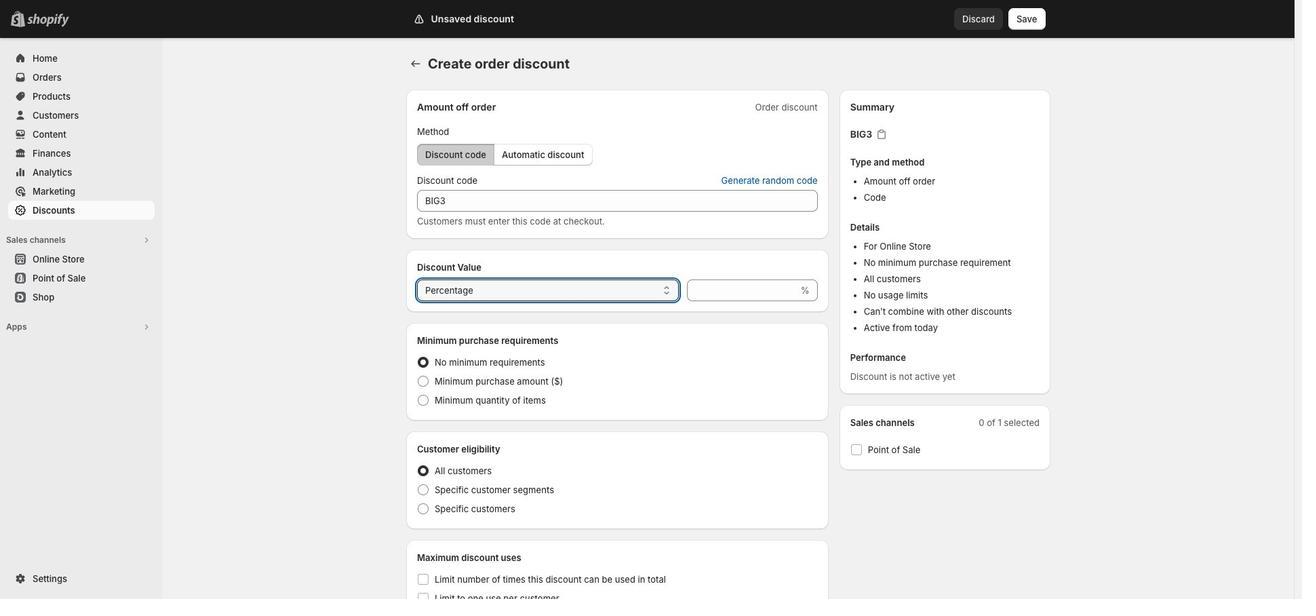 Task type: vqa. For each thing, say whether or not it's contained in the screenshot.
text field
yes



Task type: locate. For each thing, give the bounding box(es) containing it.
shopify image
[[27, 14, 69, 27]]

None text field
[[417, 190, 818, 212]]

None text field
[[687, 280, 799, 301]]



